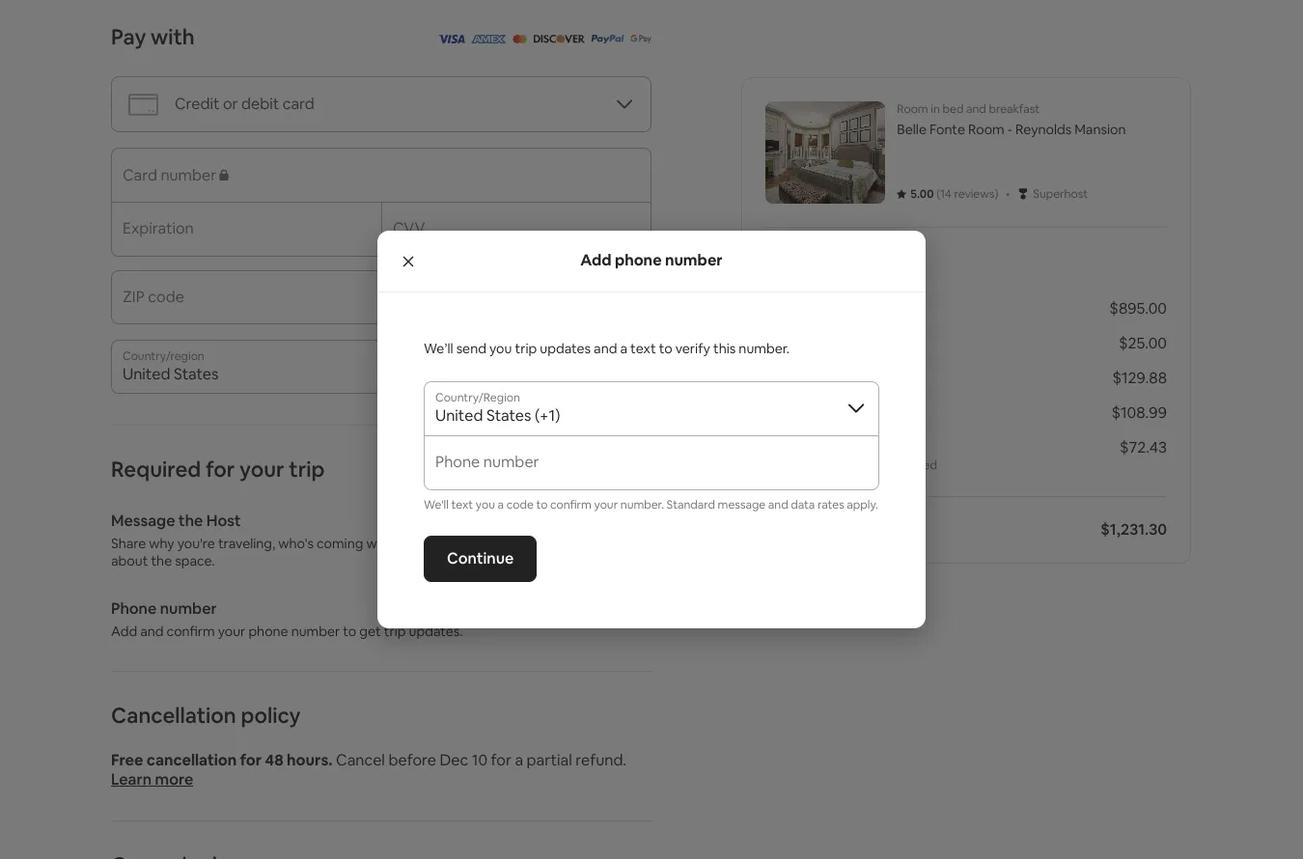 Task type: vqa. For each thing, say whether or not it's contained in the screenshot.
the topmost Add to wishlist: Port Angeles, Washington image
no



Task type: describe. For each thing, give the bounding box(es) containing it.
phone number add and confirm your phone number to get trip updates.
[[111, 599, 463, 640]]

2 google pay image from the top
[[630, 35, 652, 43]]

14
[[940, 186, 952, 202]]

and right updates
[[594, 340, 617, 357]]

about
[[111, 552, 148, 570]]

american express card image
[[471, 35, 506, 43]]

coming
[[317, 535, 363, 552]]

united states (+1) button
[[424, 381, 880, 436]]

cleaning
[[766, 333, 828, 353]]

48
[[265, 750, 284, 771]]

we'll
[[424, 497, 449, 513]]

trip inside phone number add and confirm your phone number to get trip updates.
[[384, 623, 406, 640]]

we'll
[[424, 340, 453, 357]]

united for united states (+1)
[[436, 406, 483, 426]]

1 vertical spatial the
[[151, 552, 172, 570]]

more
[[155, 770, 193, 790]]

this
[[714, 340, 736, 357]]

partial
[[527, 750, 572, 771]]

1 horizontal spatial to
[[536, 497, 548, 513]]

2 horizontal spatial for
[[491, 750, 512, 771]]

confirm inside phone number add and confirm your phone number to get trip updates.
[[167, 623, 215, 640]]

0 horizontal spatial for
[[206, 456, 235, 483]]

pay with
[[111, 23, 195, 50]]

rates
[[818, 497, 845, 513]]

phone
[[111, 599, 157, 619]]

assistance
[[766, 458, 823, 473]]

a inside free cancellation for 48 hours. cancel before dec 10 for a partial refund. learn more
[[515, 750, 523, 771]]

(+1)
[[535, 406, 560, 426]]

we'll send you trip updates and a text to verify this number.
[[424, 340, 790, 357]]

(
[[937, 186, 940, 202]]

1 discover card image from the top
[[533, 28, 585, 48]]

united states button
[[111, 340, 652, 394]]

0 vertical spatial room
[[897, 101, 929, 117]]

0 vertical spatial text
[[631, 340, 656, 357]]

required for your trip
[[111, 456, 325, 483]]

united states element
[[111, 340, 652, 394]]

who's
[[278, 535, 314, 552]]

)
[[995, 186, 999, 202]]

5.00
[[911, 186, 934, 202]]

updates
[[540, 340, 591, 357]]

number inside dialog
[[665, 251, 723, 271]]

message
[[111, 511, 175, 531]]

10
[[472, 750, 488, 771]]

add inside phone number add and confirm your phone number to get trip updates.
[[111, 623, 137, 640]]

insurance
[[812, 437, 880, 458]]

0 vertical spatial with
[[151, 23, 195, 50]]

0 horizontal spatial number.
[[621, 497, 664, 513]]

0 horizontal spatial text
[[451, 497, 473, 513]]

belle
[[897, 121, 927, 138]]

5.00 ( 14 reviews )
[[911, 186, 999, 202]]

required
[[111, 456, 201, 483]]

love
[[511, 535, 537, 552]]

fee for services
[[872, 458, 889, 473]]

$25.00
[[1119, 333, 1167, 353]]

+1
[[436, 460, 451, 480]]

in
[[931, 101, 940, 117]]

you,
[[396, 535, 422, 552]]

assistance services fee included
[[766, 458, 937, 473]]

refund.
[[576, 750, 627, 771]]

why
[[149, 535, 174, 552]]

travel insurance
[[766, 437, 880, 458]]

united states (+1)
[[436, 406, 560, 426]]

0 vertical spatial the
[[178, 511, 203, 531]]

$895.00
[[1110, 298, 1167, 319]]

and left data
[[768, 497, 789, 513]]

1 google pay image from the top
[[630, 28, 652, 48]]

policy
[[241, 702, 301, 729]]

learn more button
[[111, 770, 193, 790]]

and inside room in bed and breakfast belle fonte room - reynolds mansion
[[967, 101, 987, 117]]

fonte
[[930, 121, 966, 138]]

you're
[[177, 535, 215, 552]]

-
[[1008, 121, 1013, 138]]

breakfast
[[989, 101, 1040, 117]]

superhost
[[1033, 186, 1088, 202]]

dec
[[440, 750, 469, 771]]

you for send
[[490, 340, 512, 357]]

apply.
[[847, 497, 878, 513]]

with inside message the host share why you're traveling, who's coming with you, and what you love about the space.
[[366, 535, 393, 552]]

before
[[389, 750, 436, 771]]

and inside phone number add and confirm your phone number to get trip updates.
[[140, 623, 164, 640]]

continue
[[447, 548, 514, 569]]

mansion
[[1075, 121, 1126, 138]]

included
[[892, 458, 937, 473]]

standard
[[667, 497, 716, 513]]

learn
[[111, 770, 152, 790]]

what
[[451, 535, 482, 552]]

cleaning fee button
[[766, 333, 855, 353]]

0 horizontal spatial a
[[498, 497, 504, 513]]

room in bed and breakfast belle fonte room - reynolds mansion
[[897, 101, 1126, 138]]

cleaning fee
[[766, 333, 855, 353]]

trip for you
[[515, 340, 537, 357]]

reynolds
[[1016, 121, 1072, 138]]

and inside message the host share why you're traveling, who's coming with you, and what you love about the space.
[[425, 535, 448, 552]]



Task type: locate. For each thing, give the bounding box(es) containing it.
1 vertical spatial room
[[968, 121, 1005, 138]]

united up required at left
[[123, 364, 170, 384]]

to for send
[[659, 340, 673, 357]]

you
[[490, 340, 512, 357], [476, 497, 495, 513], [485, 535, 508, 552]]

airbnb service fee button
[[766, 368, 895, 388]]

add up we'll send you trip updates and a text to verify this number.
[[581, 251, 612, 271]]

visa card image left american express card image
[[437, 35, 465, 43]]

airbnb service fee
[[766, 368, 895, 388]]

1 horizontal spatial united
[[436, 406, 483, 426]]

united
[[123, 364, 170, 384], [436, 406, 483, 426]]

states inside button
[[174, 364, 219, 384]]

+1 telephone field
[[457, 461, 868, 480]]

0 vertical spatial states
[[174, 364, 219, 384]]

phone inside phone number add and confirm your phone number to get trip updates.
[[249, 623, 288, 640]]

states
[[174, 364, 219, 384], [487, 406, 532, 426]]

for up host
[[206, 456, 235, 483]]

for
[[206, 456, 235, 483], [240, 750, 262, 771], [491, 750, 512, 771]]

1 visa card image from the top
[[437, 28, 465, 48]]

trip inside phone number dialog
[[515, 340, 537, 357]]

phone inside dialog
[[615, 251, 662, 271]]

discover card image right mastercard image
[[533, 28, 585, 48]]

add inside phone number dialog
[[581, 251, 612, 271]]

add
[[581, 251, 612, 271], [111, 623, 137, 640]]

verify
[[676, 340, 711, 357]]

0 vertical spatial to
[[659, 340, 673, 357]]

share
[[111, 535, 146, 552]]

number up verify
[[665, 251, 723, 271]]

trip
[[515, 340, 537, 357], [289, 456, 325, 483], [384, 623, 406, 640]]

1 vertical spatial a
[[498, 497, 504, 513]]

0 vertical spatial trip
[[515, 340, 537, 357]]

send
[[456, 340, 487, 357]]

fee
[[832, 333, 855, 353], [872, 368, 895, 388], [872, 458, 889, 473]]

google pay image
[[630, 28, 652, 48], [630, 35, 652, 43]]

with right pay
[[151, 23, 195, 50]]

phone
[[615, 251, 662, 271], [249, 623, 288, 640]]

data
[[791, 497, 815, 513]]

$108.99
[[1112, 403, 1167, 423]]

and down 'phone'
[[140, 623, 164, 640]]

1 vertical spatial trip
[[289, 456, 325, 483]]

2 visa card image from the top
[[437, 35, 465, 43]]

1 vertical spatial phone
[[249, 623, 288, 640]]

0 horizontal spatial with
[[151, 23, 195, 50]]

number left get at the left bottom of the page
[[291, 623, 340, 640]]

2 vertical spatial to
[[343, 623, 357, 640]]

to inside phone number add and confirm your phone number to get trip updates.
[[343, 623, 357, 640]]

1 horizontal spatial states
[[487, 406, 532, 426]]

1 horizontal spatial a
[[515, 750, 523, 771]]

1 horizontal spatial the
[[178, 511, 203, 531]]

2 vertical spatial you
[[485, 535, 508, 552]]

pay
[[111, 23, 146, 50]]

0 horizontal spatial to
[[343, 623, 357, 640]]

number
[[665, 251, 723, 271], [160, 599, 217, 619], [291, 623, 340, 640]]

text right we'll
[[451, 497, 473, 513]]

1 vertical spatial number
[[160, 599, 217, 619]]

2 vertical spatial trip
[[384, 623, 406, 640]]

room up the belle
[[897, 101, 929, 117]]

the up you're
[[178, 511, 203, 531]]

bed
[[943, 101, 964, 117]]

space.
[[175, 552, 215, 570]]

confirm right code
[[550, 497, 592, 513]]

your up the cancellation policy
[[218, 623, 246, 640]]

you left love
[[485, 535, 508, 552]]

confirm inside phone number dialog
[[550, 497, 592, 513]]

0 horizontal spatial united
[[123, 364, 170, 384]]

1 vertical spatial add
[[111, 623, 137, 640]]

you right send at the top left of the page
[[490, 340, 512, 357]]

number down space.
[[160, 599, 217, 619]]

your inside phone number add and confirm your phone number to get trip updates.
[[218, 623, 246, 640]]

a right updates
[[620, 340, 628, 357]]

travel insurance button
[[766, 437, 880, 458]]

states inside dropdown button
[[487, 406, 532, 426]]

your down +1 telephone field at bottom
[[594, 497, 618, 513]]

2 vertical spatial fee
[[872, 458, 889, 473]]

0 vertical spatial a
[[620, 340, 628, 357]]

1 horizontal spatial trip
[[384, 623, 406, 640]]

0 vertical spatial united
[[123, 364, 170, 384]]

fee right services
[[872, 458, 889, 473]]

free cancellation for 48 hours. cancel before dec 10 for a partial refund. learn more
[[111, 750, 627, 790]]

$129.88
[[1113, 368, 1167, 388]]

room left -
[[968, 121, 1005, 138]]

1 horizontal spatial add
[[581, 251, 612, 271]]

room
[[897, 101, 929, 117], [968, 121, 1005, 138]]

visa card image left american express card icon
[[437, 28, 465, 48]]

1 horizontal spatial number.
[[739, 340, 790, 357]]

for right 10
[[491, 750, 512, 771]]

0 horizontal spatial the
[[151, 552, 172, 570]]

1 horizontal spatial with
[[366, 535, 393, 552]]

united for united states
[[123, 364, 170, 384]]

american express card image
[[471, 28, 506, 48]]

1 vertical spatial with
[[366, 535, 393, 552]]

2 vertical spatial number
[[291, 623, 340, 640]]

to for number
[[343, 623, 357, 640]]

number. down +1 telephone field at bottom
[[621, 497, 664, 513]]

services
[[826, 458, 869, 473]]

your inside phone number dialog
[[594, 497, 618, 513]]

you inside message the host share why you're traveling, who's coming with you, and what you love about the space.
[[485, 535, 508, 552]]

trip for your
[[289, 456, 325, 483]]

united states
[[123, 364, 219, 384]]

reviews
[[954, 186, 995, 202]]

0 horizontal spatial states
[[174, 364, 219, 384]]

1 vertical spatial number.
[[621, 497, 664, 513]]

1 vertical spatial confirm
[[167, 623, 215, 640]]

0 vertical spatial your
[[240, 456, 285, 483]]

phone up we'll send you trip updates and a text to verify this number.
[[615, 251, 662, 271]]

0 horizontal spatial confirm
[[167, 623, 215, 640]]

fee right 'service'
[[872, 368, 895, 388]]

trip up message the host share why you're traveling, who's coming with you, and what you love about the space.
[[289, 456, 325, 483]]

states for united states
[[174, 364, 219, 384]]

mastercard image
[[512, 35, 527, 43]]

message
[[718, 497, 766, 513]]

phone up 'policy' on the left bottom
[[249, 623, 288, 640]]

cancel
[[336, 750, 385, 771]]

travel
[[766, 437, 808, 458]]

a left code
[[498, 497, 504, 513]]

to right code
[[536, 497, 548, 513]]

to left get at the left bottom of the page
[[343, 623, 357, 640]]

and right bed
[[967, 101, 987, 117]]

cancellation policy
[[111, 702, 301, 729]]

2 vertical spatial a
[[515, 750, 523, 771]]

2 horizontal spatial to
[[659, 340, 673, 357]]

paypal image right mastercard image
[[590, 28, 624, 48]]

discover card image right mastercard icon in the top left of the page
[[533, 35, 585, 43]]

the right about
[[151, 552, 172, 570]]

hours.
[[287, 750, 333, 771]]

trip right get at the left bottom of the page
[[384, 623, 406, 640]]

united states (+1) element
[[424, 381, 880, 436]]

1 vertical spatial fee
[[872, 368, 895, 388]]

1 horizontal spatial phone
[[615, 251, 662, 271]]

continue button
[[424, 536, 537, 582]]

updates.
[[409, 623, 463, 640]]

paypal image
[[590, 28, 624, 48], [590, 35, 624, 43]]

airbnb
[[766, 368, 814, 388]]

we'll text you a code to confirm your number. standard message and data rates apply.
[[424, 497, 878, 513]]

confirm
[[550, 497, 592, 513], [167, 623, 215, 640]]

add phone number
[[581, 251, 723, 271]]

1 horizontal spatial room
[[968, 121, 1005, 138]]

a
[[620, 340, 628, 357], [498, 497, 504, 513], [515, 750, 523, 771]]

phone number dialog
[[378, 231, 926, 629]]

0 vertical spatial add
[[581, 251, 612, 271]]

traveling,
[[218, 535, 275, 552]]

confirm down space.
[[167, 623, 215, 640]]

0 horizontal spatial number
[[160, 599, 217, 619]]

to left verify
[[659, 340, 673, 357]]

paypal image right mastercard icon in the top left of the page
[[590, 35, 624, 43]]

1 horizontal spatial confirm
[[550, 497, 592, 513]]

host
[[206, 511, 241, 531]]

0 vertical spatial fee
[[832, 333, 855, 353]]

2 vertical spatial your
[[218, 623, 246, 640]]

$72.43
[[1120, 437, 1167, 458]]

0 horizontal spatial room
[[897, 101, 929, 117]]

0 vertical spatial phone
[[615, 251, 662, 271]]

you left code
[[476, 497, 495, 513]]

with left you, on the bottom left
[[366, 535, 393, 552]]

0 vertical spatial confirm
[[550, 497, 592, 513]]

fee up 'service'
[[832, 333, 855, 353]]

and
[[967, 101, 987, 117], [594, 340, 617, 357], [768, 497, 789, 513], [425, 535, 448, 552], [140, 623, 164, 640]]

2 paypal image from the top
[[590, 35, 624, 43]]

1 horizontal spatial for
[[240, 750, 262, 771]]

code
[[507, 497, 534, 513]]

mastercard image
[[512, 28, 527, 48]]

1 vertical spatial states
[[487, 406, 532, 426]]

free
[[111, 750, 143, 771]]

1 vertical spatial you
[[476, 497, 495, 513]]

1 horizontal spatial number
[[291, 623, 340, 640]]

cancellation
[[111, 702, 236, 729]]

states for united states (+1)
[[487, 406, 532, 426]]

visa card image
[[437, 28, 465, 48], [437, 35, 465, 43]]

get
[[360, 623, 381, 640]]

discover card image
[[533, 28, 585, 48], [533, 35, 585, 43]]

2 horizontal spatial trip
[[515, 340, 537, 357]]

message the host share why you're traveling, who's coming with you, and what you love about the space.
[[111, 511, 540, 570]]

2 discover card image from the top
[[533, 35, 585, 43]]

text left verify
[[631, 340, 656, 357]]

$1,231.30
[[1101, 520, 1167, 540]]

2 horizontal spatial number
[[665, 251, 723, 271]]

united inside button
[[123, 364, 170, 384]]

fee for service
[[872, 368, 895, 388]]

for left '48'
[[240, 750, 262, 771]]

number. up airbnb
[[739, 340, 790, 357]]

service
[[818, 368, 868, 388]]

0 vertical spatial number.
[[739, 340, 790, 357]]

trip left updates
[[515, 340, 537, 357]]

0 horizontal spatial trip
[[289, 456, 325, 483]]

a left the partial
[[515, 750, 523, 771]]

your
[[240, 456, 285, 483], [594, 497, 618, 513], [218, 623, 246, 640]]

1 vertical spatial to
[[536, 497, 548, 513]]

united inside dropdown button
[[436, 406, 483, 426]]

with
[[151, 23, 195, 50], [366, 535, 393, 552]]

your up host
[[240, 456, 285, 483]]

1 horizontal spatial text
[[631, 340, 656, 357]]

1 vertical spatial united
[[436, 406, 483, 426]]

0 horizontal spatial add
[[111, 623, 137, 640]]

add down 'phone'
[[111, 623, 137, 640]]

1 vertical spatial your
[[594, 497, 618, 513]]

0 vertical spatial number
[[665, 251, 723, 271]]

and right you, on the bottom left
[[425, 535, 448, 552]]

1 vertical spatial text
[[451, 497, 473, 513]]

0 vertical spatial you
[[490, 340, 512, 357]]

2 horizontal spatial a
[[620, 340, 628, 357]]

you for text
[[476, 497, 495, 513]]

•
[[1006, 183, 1010, 204]]

1 paypal image from the top
[[590, 28, 624, 48]]

cancellation
[[147, 750, 237, 771]]

united up +1
[[436, 406, 483, 426]]

0 horizontal spatial phone
[[249, 623, 288, 640]]

number.
[[739, 340, 790, 357], [621, 497, 664, 513]]



